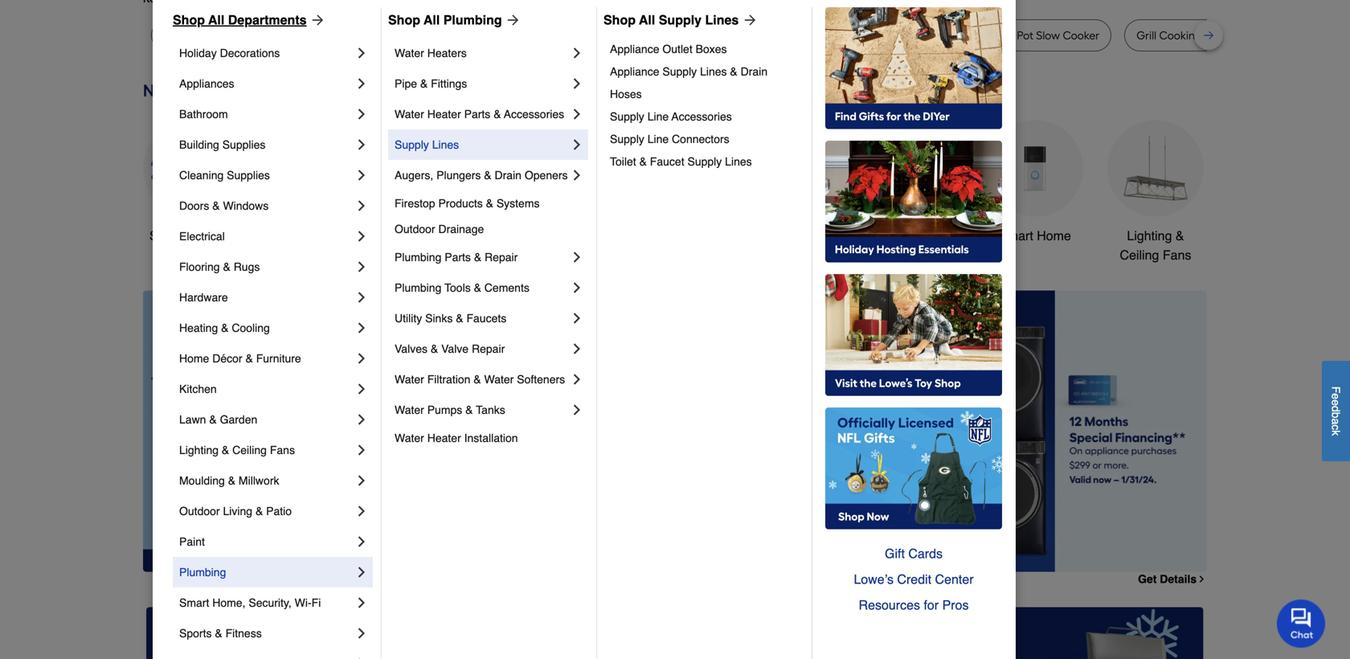 Task type: describe. For each thing, give the bounding box(es) containing it.
repair for plumbing parts & repair
[[485, 251, 518, 264]]

doors
[[179, 199, 209, 212]]

chevron right image for utility sinks & faucets
[[569, 310, 585, 326]]

shop these last-minute gifts. $99 or less. quantities are limited and won't last. image
[[143, 291, 403, 572]]

water pumps & tanks
[[395, 404, 505, 416]]

chevron right image for plumbing tools & cements
[[569, 280, 585, 296]]

appliances link
[[179, 68, 354, 99]]

arrow right image inside shop all supply lines link
[[739, 12, 758, 28]]

tools for plumbing tools & cements
[[445, 281, 471, 294]]

chevron right image for kitchen
[[354, 381, 370, 397]]

cleaning supplies link
[[179, 160, 354, 191]]

smart home, security, wi-fi link
[[179, 588, 354, 618]]

chevron right image for paint
[[354, 534, 370, 550]]

warming
[[1248, 29, 1296, 42]]

all for departments
[[208, 12, 225, 27]]

pot for crock pot cooking pot
[[775, 29, 791, 42]]

smart for smart home, security, wi-fi
[[179, 597, 209, 609]]

supply line accessories link
[[610, 105, 801, 128]]

0 horizontal spatial lighting
[[179, 444, 219, 457]]

cleaning
[[179, 169, 224, 182]]

products
[[439, 197, 483, 210]]

deals
[[200, 228, 233, 243]]

outdoor for outdoor living & patio
[[179, 505, 220, 518]]

water up the "tanks"
[[484, 373, 514, 386]]

countertop
[[539, 29, 598, 42]]

boxes
[[696, 43, 727, 55]]

sports
[[179, 627, 212, 640]]

tools for outdoor tools & equipment
[[798, 228, 828, 243]]

recommended searches for you heading
[[143, 0, 1208, 6]]

3 pot from the left
[[840, 29, 856, 42]]

supplies for cleaning supplies
[[227, 169, 270, 182]]

1 cooking from the left
[[794, 29, 837, 42]]

1 horizontal spatial lighting & ceiling fans
[[1120, 228, 1192, 262]]

chevron right image for electrical
[[354, 228, 370, 244]]

water heater parts & accessories
[[395, 108, 564, 121]]

plumbing for plumbing parts & repair
[[395, 251, 442, 264]]

crock pot slow cooker
[[985, 29, 1100, 42]]

center
[[935, 572, 974, 587]]

departments
[[228, 12, 307, 27]]

water for water filtration & water softeners
[[395, 373, 424, 386]]

chevron right image for home décor & furniture
[[354, 351, 370, 367]]

water for water heaters
[[395, 47, 424, 59]]

chevron right image for pipe & fittings
[[569, 76, 585, 92]]

chevron right image for bathroom
[[354, 106, 370, 122]]

water filtration & water softeners
[[395, 373, 565, 386]]

firestop products & systems
[[395, 197, 540, 210]]

crock for crock pot cooking pot
[[742, 29, 772, 42]]

appliance supply lines & drain hoses
[[610, 65, 771, 100]]

chevron right image for plumbing
[[354, 564, 370, 580]]

microwave
[[481, 29, 536, 42]]

0 horizontal spatial lighting & ceiling fans link
[[179, 435, 354, 466]]

security,
[[249, 597, 292, 609]]

holiday decorations link
[[179, 38, 354, 68]]

appliance supply lines & drain hoses link
[[610, 60, 801, 105]]

water heaters
[[395, 47, 467, 59]]

0 horizontal spatial home
[[179, 352, 209, 365]]

crock pot cooking pot
[[742, 29, 856, 42]]

faucet
[[650, 155, 685, 168]]

holiday decorations
[[179, 47, 280, 59]]

tanks
[[476, 404, 505, 416]]

2 cooker from the left
[[407, 29, 444, 42]]

chevron right image for appliances
[[354, 76, 370, 92]]

home décor & furniture
[[179, 352, 301, 365]]

heater for installation
[[427, 432, 461, 445]]

arrow right image for shop all plumbing
[[502, 12, 521, 28]]

all for deals
[[183, 228, 197, 243]]

outdoor drainage link
[[395, 216, 585, 242]]

chevron right image for water heaters
[[569, 45, 585, 61]]

supply up warmer
[[659, 12, 702, 27]]

& inside outdoor tools & equipment
[[832, 228, 840, 243]]

resources for pros link
[[826, 593, 1003, 618]]

chevron right image for augers, plungers & drain openers
[[569, 167, 585, 183]]

up to 30 percent off select major appliances. plus, save up to an extra $750 on major appliances. image
[[389, 291, 1169, 572]]

details
[[1121, 573, 1158, 586]]

home,
[[212, 597, 246, 609]]

chevron right image for building supplies
[[354, 137, 370, 153]]

1 cooker from the left
[[190, 29, 227, 42]]

0 horizontal spatial bathroom link
[[179, 99, 354, 129]]

filtration
[[427, 373, 471, 386]]

augers,
[[395, 169, 434, 182]]

outdoor for outdoor drainage
[[395, 223, 435, 236]]

lines inside appliance supply lines & drain hoses
[[700, 65, 727, 78]]

get up to 2 free select tools or batteries when you buy 1 with select purchases. image
[[146, 607, 482, 659]]

water heater installation
[[395, 432, 518, 445]]

water filtration & water softeners link
[[395, 364, 569, 395]]

0 vertical spatial lighting
[[1128, 228, 1173, 243]]

arrow right image for shop all departments
[[307, 12, 326, 28]]

cements
[[485, 281, 530, 294]]

valves
[[395, 342, 428, 355]]

living
[[223, 505, 252, 518]]

chevron right image for water filtration & water softeners
[[569, 371, 585, 388]]

triple slow cooker
[[350, 29, 444, 42]]

ceiling inside lighting & ceiling fans
[[1120, 248, 1160, 262]]

1 slow from the left
[[163, 29, 187, 42]]

chevron right image for sports & fitness
[[354, 625, 370, 642]]

valves & valve repair link
[[395, 334, 569, 364]]

0 horizontal spatial drain
[[495, 169, 522, 182]]

0 vertical spatial bathroom
[[179, 108, 228, 121]]

officially licensed n f l gifts. shop now. image
[[826, 408, 1003, 530]]

rugs
[[234, 260, 260, 273]]

lines up boxes
[[706, 12, 739, 27]]

electrical
[[179, 230, 225, 243]]

chevron right image for water heater parts & accessories
[[569, 106, 585, 122]]

shop for shop all plumbing
[[388, 12, 420, 27]]

water for water heater installation
[[395, 432, 424, 445]]

patio
[[266, 505, 292, 518]]

hardware link
[[179, 282, 354, 313]]

grill cooking grate & warming rack
[[1137, 29, 1323, 42]]

pipe & fittings link
[[395, 68, 569, 99]]

heating & cooling link
[[179, 313, 354, 343]]

supply down supply line connectors link
[[688, 155, 722, 168]]

plumbing for plumbing
[[179, 566, 226, 579]]

flooring
[[179, 260, 220, 273]]

resources for pros
[[859, 598, 969, 613]]

chevron right image for supply lines
[[569, 137, 585, 153]]

supplies for building supplies
[[222, 138, 266, 151]]

sports & fitness
[[179, 627, 262, 640]]

kitchen link
[[179, 374, 354, 404]]

flooring & rugs link
[[179, 252, 354, 282]]

plumbing tools & cements
[[395, 281, 530, 294]]

smart for smart home
[[999, 228, 1034, 243]]

doors & windows link
[[179, 191, 354, 221]]

shop all supply lines
[[604, 12, 739, 27]]

chevron right image for water pumps & tanks
[[569, 402, 585, 418]]

water pumps & tanks link
[[395, 395, 569, 425]]

water for water pumps & tanks
[[395, 404, 424, 416]]

food
[[635, 29, 660, 42]]

shop all plumbing link
[[388, 10, 521, 30]]

crock for crock pot
[[264, 29, 294, 42]]

supply line accessories
[[610, 110, 732, 123]]

chevron right image for plumbing parts & repair
[[569, 249, 585, 265]]

connectors
[[672, 133, 730, 146]]

c
[[1330, 425, 1343, 430]]

heaters
[[427, 47, 467, 59]]

appliance outlet boxes link
[[610, 38, 801, 60]]

chevron right image inside the get details link
[[1158, 574, 1169, 584]]

0 horizontal spatial lighting & ceiling fans
[[179, 444, 295, 457]]

1 e from the top
[[1330, 393, 1343, 400]]

plumbing parts & repair
[[395, 251, 518, 264]]

wi-
[[295, 597, 312, 609]]

holiday hosting essentials. image
[[826, 141, 1003, 263]]

shop
[[150, 228, 180, 243]]

pot for crock pot slow cooker
[[1017, 29, 1034, 42]]

1 vertical spatial arrow right image
[[1178, 431, 1194, 447]]

lawn & garden
[[179, 413, 258, 426]]



Task type: vqa. For each thing, say whether or not it's contained in the screenshot.
microwave
yes



Task type: locate. For each thing, give the bounding box(es) containing it.
1 vertical spatial line
[[648, 133, 669, 146]]

resources
[[859, 598, 921, 613]]

chevron right image for doors & windows
[[354, 198, 370, 214]]

chevron right image for lawn & garden
[[354, 412, 370, 428]]

outdoor down 'moulding' at the left bottom of page
[[179, 505, 220, 518]]

crock
[[264, 29, 294, 42], [742, 29, 772, 42], [985, 29, 1015, 42]]

1 horizontal spatial bathroom
[[887, 228, 943, 243]]

pot for instant pot
[[931, 29, 948, 42]]

0 vertical spatial appliance
[[610, 43, 660, 55]]

1 vertical spatial appliance
[[610, 65, 660, 78]]

advertisement region
[[1169, 291, 1351, 575]]

chevron right image for heating & cooling
[[354, 320, 370, 336]]

cooker
[[190, 29, 227, 42], [407, 29, 444, 42], [1063, 29, 1100, 42]]

crock for crock pot slow cooker
[[985, 29, 1015, 42]]

cooking
[[794, 29, 837, 42], [1160, 29, 1203, 42]]

5 pot from the left
[[1017, 29, 1034, 42]]

outlet
[[663, 43, 693, 55]]

k
[[1330, 430, 1343, 436]]

0 vertical spatial arrow right image
[[739, 12, 758, 28]]

1 arrow right image from the left
[[307, 12, 326, 28]]

1 horizontal spatial home
[[1037, 228, 1072, 243]]

line up faucet in the top of the page
[[648, 133, 669, 146]]

plumbing down paint
[[179, 566, 226, 579]]

all for plumbing
[[424, 12, 440, 27]]

1 horizontal spatial ceiling
[[1120, 248, 1160, 262]]

christmas
[[524, 228, 582, 243]]

decorations down shop all departments 'link' at the top of the page
[[220, 47, 280, 59]]

parts inside water heater parts & accessories link
[[464, 108, 491, 121]]

kitchen
[[179, 383, 217, 396]]

drainage
[[439, 223, 484, 236]]

shop inside 'link'
[[173, 12, 205, 27]]

1 horizontal spatial lighting & ceiling fans link
[[1108, 120, 1204, 265]]

parts inside plumbing parts & repair link
[[445, 251, 471, 264]]

0 horizontal spatial fans
[[270, 444, 295, 457]]

& inside 'link'
[[456, 312, 464, 325]]

shop inside "link"
[[388, 12, 420, 27]]

1 pot from the left
[[296, 29, 313, 42]]

outdoor for outdoor tools & equipment
[[748, 228, 795, 243]]

repair for valves & valve repair
[[472, 342, 505, 355]]

1 vertical spatial lighting
[[179, 444, 219, 457]]

1 vertical spatial home
[[179, 352, 209, 365]]

pumps
[[427, 404, 463, 416]]

pot
[[296, 29, 313, 42], [775, 29, 791, 42], [840, 29, 856, 42], [931, 29, 948, 42], [1017, 29, 1034, 42]]

0 horizontal spatial smart
[[179, 597, 209, 609]]

for
[[924, 598, 939, 613]]

1 horizontal spatial fans
[[1163, 248, 1192, 262]]

a
[[1330, 418, 1343, 425]]

repair down faucets
[[472, 342, 505, 355]]

new deals every day during 25 days of deals image
[[143, 77, 1208, 104]]

chevron right image for hardware
[[354, 289, 370, 306]]

line up supply line connectors in the top of the page
[[648, 110, 669, 123]]

decorations down the christmas
[[519, 248, 587, 262]]

building supplies link
[[179, 129, 354, 160]]

rack
[[1298, 29, 1323, 42]]

warmer
[[663, 29, 705, 42]]

lawn
[[179, 413, 206, 426]]

slow
[[163, 29, 187, 42], [380, 29, 404, 42], [1037, 29, 1061, 42]]

1 horizontal spatial decorations
[[519, 248, 587, 262]]

e up d
[[1330, 393, 1343, 400]]

sports & fitness link
[[179, 618, 354, 649]]

all inside 'link'
[[208, 12, 225, 27]]

outdoor living & patio
[[179, 505, 292, 518]]

0 horizontal spatial ceiling
[[232, 444, 267, 457]]

christmas decorations
[[519, 228, 587, 262]]

tools inside outdoor tools & equipment
[[798, 228, 828, 243]]

0 vertical spatial home
[[1037, 228, 1072, 243]]

plumbing down outdoor drainage
[[395, 251, 442, 264]]

0 vertical spatial lighting & ceiling fans
[[1120, 228, 1192, 262]]

outdoor up equipment
[[748, 228, 795, 243]]

valve
[[441, 342, 469, 355]]

chevron right image for moulding & millwork
[[354, 473, 370, 489]]

0 vertical spatial smart
[[999, 228, 1034, 243]]

all up slow cooker
[[208, 12, 225, 27]]

appliance up hoses
[[610, 65, 660, 78]]

water down the valves
[[395, 373, 424, 386]]

chevron right image for lighting & ceiling fans
[[354, 442, 370, 458]]

drain inside appliance supply lines & drain hoses
[[741, 65, 768, 78]]

2 slow from the left
[[380, 29, 404, 42]]

1 shop from the left
[[173, 12, 205, 27]]

&
[[1237, 29, 1245, 42], [730, 65, 738, 78], [420, 77, 428, 90], [494, 108, 501, 121], [640, 155, 647, 168], [484, 169, 492, 182], [486, 197, 494, 210], [212, 199, 220, 212], [832, 228, 840, 243], [1176, 228, 1185, 243], [474, 251, 482, 264], [223, 260, 231, 273], [474, 281, 482, 294], [456, 312, 464, 325], [221, 322, 229, 334], [431, 342, 438, 355], [246, 352, 253, 365], [474, 373, 481, 386], [466, 404, 473, 416], [209, 413, 217, 426], [222, 444, 229, 457], [228, 474, 236, 487], [256, 505, 263, 518], [215, 627, 222, 640]]

lines up plungers
[[432, 138, 459, 151]]

tools link
[[384, 120, 481, 246]]

1 vertical spatial smart
[[179, 597, 209, 609]]

chat invite button image
[[1278, 599, 1327, 648]]

chevron right image for valves & valve repair
[[569, 341, 585, 357]]

2 arrow right image from the left
[[502, 12, 521, 28]]

1 horizontal spatial drain
[[741, 65, 768, 78]]

appliance
[[610, 43, 660, 55], [610, 65, 660, 78]]

2 heater from the top
[[427, 432, 461, 445]]

arrow right image
[[307, 12, 326, 28], [502, 12, 521, 28]]

smart home
[[999, 228, 1072, 243]]

augers, plungers & drain openers
[[395, 169, 568, 182]]

0 vertical spatial line
[[648, 110, 669, 123]]

accessories
[[504, 108, 564, 121], [672, 110, 732, 123]]

0 vertical spatial decorations
[[220, 47, 280, 59]]

supplies up windows
[[227, 169, 270, 182]]

outdoor drainage
[[395, 223, 484, 236]]

0 vertical spatial repair
[[485, 251, 518, 264]]

water down 'triple slow cooker'
[[395, 47, 424, 59]]

0 horizontal spatial outdoor
[[179, 505, 220, 518]]

2 crock from the left
[[742, 29, 772, 42]]

arrow right image inside the shop all plumbing "link"
[[502, 12, 521, 28]]

water left "pumps"
[[395, 404, 424, 416]]

outdoor tools & equipment link
[[746, 120, 843, 265]]

supply inside appliance supply lines & drain hoses
[[663, 65, 697, 78]]

supply line connectors
[[610, 133, 730, 146]]

slow cooker
[[163, 29, 227, 42]]

water down pipe
[[395, 108, 424, 121]]

plumbing link
[[179, 557, 354, 588]]

cooling
[[232, 322, 270, 334]]

cooker left grill
[[1063, 29, 1100, 42]]

cooker up holiday
[[190, 29, 227, 42]]

2 e from the top
[[1330, 400, 1343, 406]]

tools down plumbing parts & repair
[[445, 281, 471, 294]]

1 vertical spatial decorations
[[519, 248, 587, 262]]

shop all departments link
[[173, 10, 326, 30]]

plumbing up "utility"
[[395, 281, 442, 294]]

lines inside "link"
[[432, 138, 459, 151]]

water for water heater parts & accessories
[[395, 108, 424, 121]]

chevron right image
[[569, 45, 585, 61], [569, 106, 585, 122], [354, 137, 370, 153], [354, 167, 370, 183], [569, 167, 585, 183], [354, 228, 370, 244], [354, 259, 370, 275], [569, 310, 585, 326], [354, 351, 370, 367], [569, 371, 585, 388], [354, 412, 370, 428], [354, 442, 370, 458], [354, 473, 370, 489], [354, 564, 370, 580], [1158, 574, 1169, 584], [354, 625, 370, 642]]

faucets
[[467, 312, 507, 325]]

crock right instant pot
[[985, 29, 1015, 42]]

shop all plumbing
[[388, 12, 502, 27]]

4 pot from the left
[[931, 29, 948, 42]]

grill
[[1137, 29, 1157, 42]]

holiday
[[179, 47, 217, 59]]

plumbing up "water heaters" link
[[444, 12, 502, 27]]

appliance for appliance outlet boxes
[[610, 43, 660, 55]]

heater down "pumps"
[[427, 432, 461, 445]]

1 vertical spatial repair
[[472, 342, 505, 355]]

& inside appliance supply lines & drain hoses
[[730, 65, 738, 78]]

cards
[[909, 546, 943, 561]]

1 horizontal spatial cooking
[[1160, 29, 1203, 42]]

appliances
[[179, 77, 234, 90]]

line for accessories
[[648, 110, 669, 123]]

0 vertical spatial ceiling
[[1120, 248, 1160, 262]]

pot for crock pot
[[296, 29, 313, 42]]

1 vertical spatial heater
[[427, 432, 461, 445]]

chevron right image
[[354, 45, 370, 61], [354, 76, 370, 92], [569, 76, 585, 92], [354, 106, 370, 122], [569, 137, 585, 153], [354, 198, 370, 214], [569, 249, 585, 265], [569, 280, 585, 296], [354, 289, 370, 306], [354, 320, 370, 336], [569, 341, 585, 357], [354, 381, 370, 397], [569, 402, 585, 418], [354, 503, 370, 519], [354, 534, 370, 550], [354, 595, 370, 611], [354, 656, 370, 659]]

home
[[1037, 228, 1072, 243], [179, 352, 209, 365]]

0 vertical spatial parts
[[464, 108, 491, 121]]

fittings
[[431, 77, 467, 90]]

paint
[[179, 535, 205, 548]]

garden
[[220, 413, 258, 426]]

up to 35 percent off select small appliances. image
[[508, 607, 843, 659]]

shop up 'triple slow cooker'
[[388, 12, 420, 27]]

e up b
[[1330, 400, 1343, 406]]

chevron right image for flooring & rugs
[[354, 259, 370, 275]]

heater down fittings at the left of page
[[427, 108, 461, 121]]

0 horizontal spatial slow
[[163, 29, 187, 42]]

shop all deals link
[[143, 120, 240, 246]]

3 slow from the left
[[1037, 29, 1061, 42]]

2 appliance from the top
[[610, 65, 660, 78]]

installation
[[464, 432, 518, 445]]

1 appliance from the top
[[610, 43, 660, 55]]

appliance down food at the top left
[[610, 43, 660, 55]]

line for connectors
[[648, 133, 669, 146]]

2 horizontal spatial shop
[[604, 12, 636, 27]]

2 line from the top
[[648, 133, 669, 146]]

2 pot from the left
[[775, 29, 791, 42]]

building
[[179, 138, 219, 151]]

all inside "link"
[[424, 12, 440, 27]]

1 horizontal spatial arrow right image
[[502, 12, 521, 28]]

heating & cooling
[[179, 322, 270, 334]]

1 vertical spatial drain
[[495, 169, 522, 182]]

1 vertical spatial bathroom
[[887, 228, 943, 243]]

1 horizontal spatial slow
[[380, 29, 404, 42]]

supply up augers,
[[395, 138, 429, 151]]

parts down drainage on the left top of the page
[[445, 251, 471, 264]]

decorations for holiday
[[220, 47, 280, 59]]

decorations for christmas
[[519, 248, 587, 262]]

firestop products & systems link
[[395, 191, 585, 216]]

0 horizontal spatial accessories
[[504, 108, 564, 121]]

find gifts for the diyer. image
[[826, 7, 1003, 129]]

1 horizontal spatial arrow right image
[[1178, 431, 1194, 447]]

cooker up water heaters
[[407, 29, 444, 42]]

heater
[[427, 108, 461, 121], [427, 432, 461, 445]]

2 shop from the left
[[388, 12, 420, 27]]

scroll to item #2 element
[[775, 541, 816, 551]]

1 horizontal spatial accessories
[[672, 110, 732, 123]]

parts up supply lines "link" at the top left of the page
[[464, 108, 491, 121]]

supply line connectors link
[[610, 128, 801, 150]]

shop for shop all supply lines
[[604, 12, 636, 27]]

1 horizontal spatial bathroom link
[[867, 120, 963, 246]]

bathroom link
[[179, 99, 354, 129], [867, 120, 963, 246]]

supply up toilet
[[610, 133, 645, 146]]

crock down departments
[[264, 29, 294, 42]]

tools
[[418, 228, 448, 243], [798, 228, 828, 243], [445, 281, 471, 294]]

toilet
[[610, 155, 636, 168]]

0 horizontal spatial bathroom
[[179, 108, 228, 121]]

1 line from the top
[[648, 110, 669, 123]]

all up water heaters
[[424, 12, 440, 27]]

1 heater from the top
[[427, 108, 461, 121]]

arrow right image up crock pot
[[307, 12, 326, 28]]

accessories up supply lines "link" at the top left of the page
[[504, 108, 564, 121]]

scroll to item #4 image
[[855, 543, 894, 549]]

decorations inside 'link'
[[519, 248, 587, 262]]

flooring & rugs
[[179, 260, 260, 273]]

arrow right image up the microwave
[[502, 12, 521, 28]]

all up food at the top left
[[639, 12, 655, 27]]

0 horizontal spatial shop
[[173, 12, 205, 27]]

toilet & faucet supply lines
[[610, 155, 752, 168]]

supply inside "link"
[[395, 138, 429, 151]]

appliance for appliance supply lines & drain hoses
[[610, 65, 660, 78]]

0 vertical spatial fans
[[1163, 248, 1192, 262]]

chevron right image for smart home, security, wi-fi
[[354, 595, 370, 611]]

systems
[[497, 197, 540, 210]]

supplies up cleaning supplies
[[222, 138, 266, 151]]

tools up plumbing parts & repair
[[418, 228, 448, 243]]

0 horizontal spatial decorations
[[220, 47, 280, 59]]

appliance outlet boxes
[[610, 43, 727, 55]]

1 horizontal spatial shop
[[388, 12, 420, 27]]

plumbing for plumbing tools & cements
[[395, 281, 442, 294]]

3 cooker from the left
[[1063, 29, 1100, 42]]

cleaning supplies
[[179, 169, 270, 182]]

0 horizontal spatial cooker
[[190, 29, 227, 42]]

appliance inside appliance supply lines & drain hoses
[[610, 65, 660, 78]]

1 vertical spatial lighting & ceiling fans
[[179, 444, 295, 457]]

shop up food at the top left
[[604, 12, 636, 27]]

all for supply
[[639, 12, 655, 27]]

tools up equipment
[[798, 228, 828, 243]]

& inside "link"
[[228, 474, 236, 487]]

2 horizontal spatial slow
[[1037, 29, 1061, 42]]

1 vertical spatial parts
[[445, 251, 471, 264]]

hardware
[[179, 291, 228, 304]]

arrow left image
[[442, 431, 458, 447]]

plungers
[[437, 169, 481, 182]]

1 horizontal spatial cooker
[[407, 29, 444, 42]]

1 vertical spatial supplies
[[227, 169, 270, 182]]

parts
[[464, 108, 491, 121], [445, 251, 471, 264]]

arrow right image inside shop all departments 'link'
[[307, 12, 326, 28]]

softeners
[[517, 373, 565, 386]]

0 vertical spatial heater
[[427, 108, 461, 121]]

chevron right image for cleaning supplies
[[354, 167, 370, 183]]

3 shop from the left
[[604, 12, 636, 27]]

2 horizontal spatial outdoor
[[748, 228, 795, 243]]

bathroom
[[179, 108, 228, 121], [887, 228, 943, 243]]

lines down boxes
[[700, 65, 727, 78]]

all right shop
[[183, 228, 197, 243]]

visit the lowe's toy shop. image
[[826, 274, 1003, 396]]

repair down "outdoor drainage" link
[[485, 251, 518, 264]]

supply down outlet
[[663, 65, 697, 78]]

lowe's credit center link
[[826, 567, 1003, 593]]

shop up slow cooker
[[173, 12, 205, 27]]

outdoor down firestop
[[395, 223, 435, 236]]

outdoor inside outdoor tools & equipment
[[748, 228, 795, 243]]

heater for parts
[[427, 108, 461, 121]]

f e e d b a c k
[[1330, 387, 1343, 436]]

lowe's
[[854, 572, 894, 587]]

fans
[[1163, 248, 1192, 262], [270, 444, 295, 457]]

0 horizontal spatial arrow right image
[[739, 12, 758, 28]]

1 vertical spatial ceiling
[[232, 444, 267, 457]]

chevron right image for holiday decorations
[[354, 45, 370, 61]]

moulding
[[179, 474, 225, 487]]

2 horizontal spatial cooker
[[1063, 29, 1100, 42]]

3 crock from the left
[[985, 29, 1015, 42]]

toilet & faucet supply lines link
[[610, 150, 801, 173]]

accessories up connectors
[[672, 110, 732, 123]]

credit
[[898, 572, 932, 587]]

f
[[1330, 387, 1343, 393]]

pipe & fittings
[[395, 77, 467, 90]]

crock pot
[[264, 29, 313, 42]]

doors & windows
[[179, 199, 269, 212]]

1 vertical spatial fans
[[270, 444, 295, 457]]

0 vertical spatial lighting & ceiling fans link
[[1108, 120, 1204, 265]]

1 horizontal spatial crock
[[742, 29, 772, 42]]

chevron right image for outdoor living & patio
[[354, 503, 370, 519]]

drain up systems
[[495, 169, 522, 182]]

1 horizontal spatial outdoor
[[395, 223, 435, 236]]

plumbing parts & repair link
[[395, 242, 569, 273]]

b
[[1330, 412, 1343, 418]]

1 vertical spatial lighting & ceiling fans link
[[179, 435, 354, 466]]

plumbing
[[444, 12, 502, 27], [395, 251, 442, 264], [395, 281, 442, 294], [179, 566, 226, 579]]

repair
[[485, 251, 518, 264], [472, 342, 505, 355]]

lawn & garden link
[[179, 404, 354, 435]]

supply down hoses
[[610, 110, 645, 123]]

up to 30 percent off select grills and accessories. image
[[869, 607, 1204, 659]]

0 vertical spatial supplies
[[222, 138, 266, 151]]

0 horizontal spatial crock
[[264, 29, 294, 42]]

1 crock from the left
[[264, 29, 294, 42]]

scroll to item #5 image
[[894, 543, 932, 549]]

plumbing inside "link"
[[444, 12, 502, 27]]

2 cooking from the left
[[1160, 29, 1203, 42]]

outdoor living & patio link
[[179, 496, 354, 527]]

arrow right image
[[739, 12, 758, 28], [1178, 431, 1194, 447]]

furniture
[[256, 352, 301, 365]]

lines down supply line connectors link
[[725, 155, 752, 168]]

tools inside tools link
[[418, 228, 448, 243]]

shop for shop all departments
[[173, 12, 205, 27]]

0 horizontal spatial cooking
[[794, 29, 837, 42]]

drain down appliance outlet boxes link on the top
[[741, 65, 768, 78]]

crock up appliance supply lines & drain hoses link
[[742, 29, 772, 42]]

0 vertical spatial drain
[[741, 65, 768, 78]]

2 horizontal spatial crock
[[985, 29, 1015, 42]]

1 horizontal spatial smart
[[999, 228, 1034, 243]]

triple
[[350, 29, 378, 42]]

0 horizontal spatial arrow right image
[[307, 12, 326, 28]]

1 horizontal spatial lighting
[[1128, 228, 1173, 243]]

lowe's credit center
[[854, 572, 974, 587]]

sinks
[[425, 312, 453, 325]]

water left "arrow left" icon
[[395, 432, 424, 445]]

augers, plungers & drain openers link
[[395, 160, 569, 191]]

tools inside plumbing tools & cements link
[[445, 281, 471, 294]]



